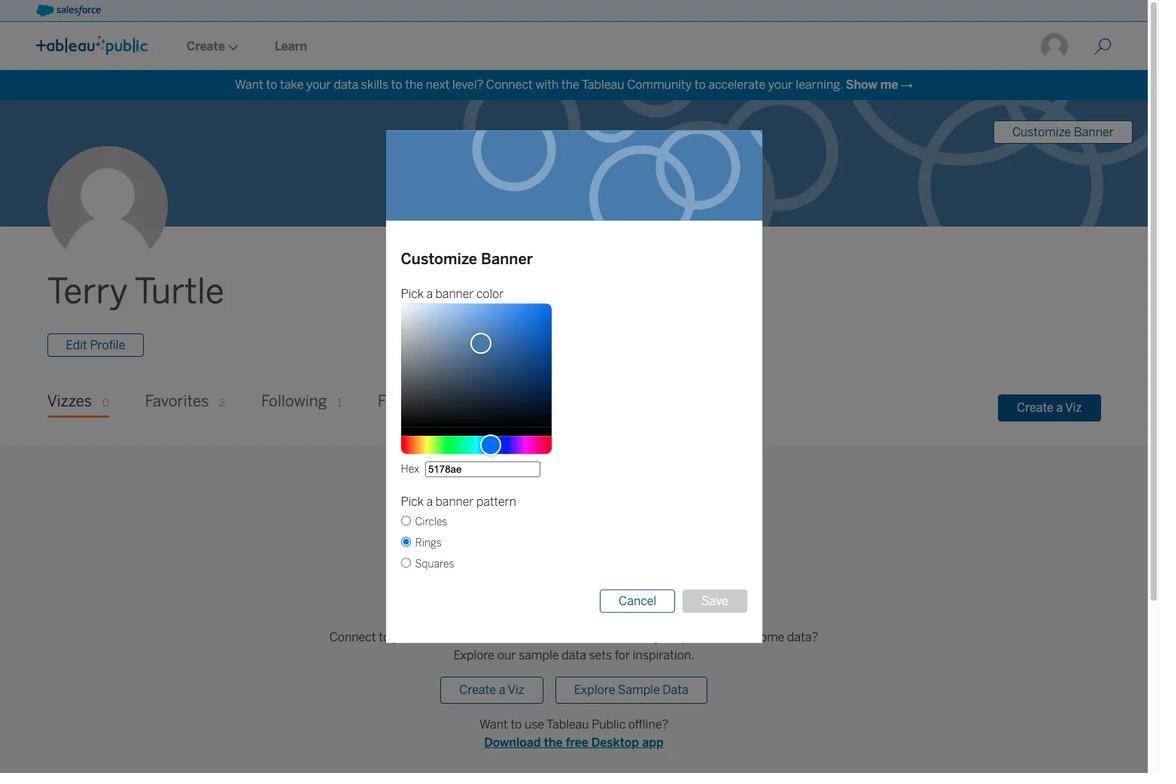 Task type: describe. For each thing, give the bounding box(es) containing it.
tableau inside want to use tableau public offline? download the free desktop app
[[547, 718, 589, 732]]

0 vertical spatial tableau
[[582, 78, 625, 92]]

a inside connect to your data to create a visualization and save it to your profile. need some data? explore our sample data sets for inspiration.
[[499, 631, 506, 645]]

started
[[558, 595, 629, 620]]

turtle
[[135, 271, 224, 313]]

for
[[615, 649, 630, 663]]

color image
[[470, 333, 491, 354]]

show
[[846, 78, 878, 92]]

the for public
[[544, 736, 563, 750]]

create for rightmost "create a viz" button
[[1017, 400, 1054, 415]]

create
[[462, 631, 496, 645]]

1 horizontal spatial create a viz
[[1017, 400, 1082, 415]]

1 vertical spatial data
[[420, 631, 445, 645]]

0 vertical spatial data
[[334, 78, 359, 92]]

pick for pick a banner color
[[401, 287, 424, 301]]

customize inside customize banner dialog
[[401, 250, 477, 268]]

app
[[642, 736, 664, 750]]

community
[[627, 78, 692, 92]]

it
[[631, 631, 638, 645]]

some
[[754, 631, 785, 645]]

go to search image
[[1076, 38, 1130, 56]]

0 for followers
[[454, 397, 461, 410]]

learn link
[[257, 23, 325, 70]]

logo image
[[36, 35, 148, 55]]

customize inside customize banner button
[[1013, 125, 1071, 139]]

customize banner button
[[994, 120, 1133, 144]]

2
[[219, 397, 225, 410]]

your left learning.
[[769, 78, 793, 92]]

1
[[337, 397, 342, 410]]

hex
[[401, 463, 419, 476]]

none radio inside customize banner dialog
[[401, 516, 411, 526]]

sample
[[519, 649, 559, 663]]

save
[[603, 631, 628, 645]]

level?
[[453, 78, 484, 92]]

cancel button
[[600, 590, 676, 613]]

data?
[[787, 631, 819, 645]]

profile.
[[682, 631, 720, 645]]

edit
[[66, 338, 87, 353]]

pattern
[[477, 495, 516, 509]]

explore sample data link
[[555, 677, 708, 704]]

offline?
[[629, 718, 669, 732]]

data
[[663, 683, 689, 698]]

1 vertical spatial explore
[[574, 683, 615, 698]]

banner inside dialog
[[481, 250, 533, 268]]

create for "create a viz" button to the left
[[459, 683, 496, 698]]

circles
[[415, 516, 448, 529]]

profile
[[90, 338, 125, 353]]

banner inside button
[[1074, 125, 1114, 139]]

download
[[484, 736, 541, 750]]

vizzes
[[47, 393, 92, 411]]

accelerate
[[709, 78, 766, 92]]

need
[[722, 631, 751, 645]]

take
[[280, 78, 304, 92]]

desktop
[[592, 736, 639, 750]]

color
[[477, 287, 504, 301]]

the right with
[[562, 78, 580, 92]]

and
[[579, 631, 600, 645]]

avatar image
[[47, 146, 168, 267]]

show me link
[[846, 78, 899, 92]]

rings
[[415, 537, 442, 550]]

terry
[[47, 271, 128, 313]]

banner for color
[[436, 287, 474, 301]]

sets
[[589, 649, 612, 663]]

cancel
[[619, 594, 657, 609]]

squares
[[415, 558, 454, 571]]

customize banner inside dialog
[[401, 250, 533, 268]]

customize banner dialog
[[187, 130, 961, 643]]

the for data
[[405, 78, 423, 92]]



Task type: vqa. For each thing, say whether or not it's contained in the screenshot.
bottom data
yes



Task type: locate. For each thing, give the bounding box(es) containing it.
1 vertical spatial create a viz button
[[441, 677, 543, 704]]

the
[[405, 78, 423, 92], [562, 78, 580, 92], [544, 736, 563, 750]]

banner
[[1074, 125, 1114, 139], [481, 250, 533, 268]]

public
[[592, 718, 626, 732]]

None radio
[[401, 537, 411, 547], [401, 558, 411, 568], [401, 537, 411, 547], [401, 558, 411, 568]]

0 horizontal spatial customize banner
[[401, 250, 533, 268]]

1 vertical spatial create a viz
[[459, 683, 525, 698]]

1 horizontal spatial data
[[420, 631, 445, 645]]

edit profile
[[66, 338, 125, 353]]

1 vertical spatial want
[[480, 718, 508, 732]]

2 pick from the top
[[401, 495, 424, 509]]

me
[[881, 78, 899, 92]]

0 vertical spatial connect
[[486, 78, 533, 92]]

connect
[[486, 78, 533, 92], [330, 631, 376, 645]]

save
[[702, 594, 728, 609]]

→
[[901, 78, 913, 92]]

None radio
[[401, 516, 411, 526]]

0 vertical spatial banner
[[436, 287, 474, 301]]

1 horizontal spatial customize banner
[[1013, 125, 1114, 139]]

get
[[519, 595, 553, 620]]

0 vertical spatial viz
[[1066, 400, 1082, 415]]

1 horizontal spatial create a viz button
[[998, 394, 1101, 422]]

want for want to use tableau public offline? download the free desktop app
[[480, 718, 508, 732]]

1 horizontal spatial viz
[[1066, 400, 1082, 415]]

1 horizontal spatial customize
[[1013, 125, 1071, 139]]

explore down sets
[[574, 683, 615, 698]]

get started
[[519, 595, 629, 620]]

the inside want to use tableau public offline? download the free desktop app
[[544, 736, 563, 750]]

a
[[426, 287, 433, 301], [1057, 400, 1063, 415], [426, 495, 433, 509], [499, 631, 506, 645], [499, 683, 506, 698]]

0 horizontal spatial viz
[[508, 683, 525, 698]]

following
[[261, 393, 327, 411]]

salesforce logo image
[[36, 5, 101, 17]]

create
[[1017, 400, 1054, 415], [459, 683, 496, 698]]

Hex field
[[425, 462, 541, 478]]

the left next at the left
[[405, 78, 423, 92]]

0 vertical spatial customize
[[1013, 125, 1071, 139]]

pick a banner pattern
[[401, 495, 516, 509]]

want to use tableau public offline? download the free desktop app
[[480, 718, 669, 750]]

0 horizontal spatial connect
[[330, 631, 376, 645]]

save button
[[683, 590, 747, 613]]

1 vertical spatial banner
[[436, 495, 474, 509]]

explore down create
[[454, 649, 495, 663]]

1 horizontal spatial 0
[[454, 397, 461, 410]]

visualization
[[508, 631, 577, 645]]

1 horizontal spatial banner
[[1074, 125, 1114, 139]]

pick a banner color
[[401, 287, 504, 301]]

0
[[102, 397, 109, 410], [454, 397, 461, 410]]

1 0 from the left
[[102, 397, 109, 410]]

data
[[334, 78, 359, 92], [420, 631, 445, 645], [562, 649, 586, 663]]

color slider
[[401, 304, 552, 427]]

edit profile button
[[47, 334, 144, 357]]

want for want to take your data skills to the next level? connect with the tableau community to accelerate your learning. show me →
[[235, 78, 263, 92]]

1 horizontal spatial create
[[1017, 400, 1054, 415]]

pick for pick a banner pattern
[[401, 495, 424, 509]]

0 horizontal spatial banner
[[481, 250, 533, 268]]

1 horizontal spatial explore
[[574, 683, 615, 698]]

data left create
[[420, 631, 445, 645]]

your left create
[[393, 631, 418, 645]]

customize banner inside button
[[1013, 125, 1114, 139]]

sample
[[618, 683, 660, 698]]

1 vertical spatial pick
[[401, 495, 424, 509]]

learn
[[275, 39, 307, 53]]

create a viz button
[[998, 394, 1101, 422], [441, 677, 543, 704]]

followers
[[378, 393, 444, 411]]

banner for pattern
[[436, 495, 474, 509]]

tableau right with
[[582, 78, 625, 92]]

0 horizontal spatial 0
[[102, 397, 109, 410]]

your up inspiration.
[[655, 631, 679, 645]]

2 0 from the left
[[454, 397, 461, 410]]

customize banner
[[1013, 125, 1114, 139], [401, 250, 533, 268]]

viz for rightmost "create a viz" button
[[1066, 400, 1082, 415]]

want up download
[[480, 718, 508, 732]]

viz for "create a viz" button to the left
[[508, 683, 525, 698]]

data left skills
[[334, 78, 359, 92]]

0 vertical spatial explore
[[454, 649, 495, 663]]

next
[[426, 78, 450, 92]]

banner up circles
[[436, 495, 474, 509]]

banner left color
[[436, 287, 474, 301]]

1 pick from the top
[[401, 287, 424, 301]]

0 vertical spatial create a viz
[[1017, 400, 1082, 415]]

free
[[566, 736, 589, 750]]

pick
[[401, 287, 424, 301], [401, 495, 424, 509]]

0 vertical spatial customize banner
[[1013, 125, 1114, 139]]

2 horizontal spatial data
[[562, 649, 586, 663]]

1 vertical spatial tableau
[[547, 718, 589, 732]]

banner
[[436, 287, 474, 301], [436, 495, 474, 509]]

explore
[[454, 649, 495, 663], [574, 683, 615, 698]]

explore sample data
[[574, 683, 689, 698]]

2 vertical spatial data
[[562, 649, 586, 663]]

want left take
[[235, 78, 263, 92]]

our
[[497, 649, 516, 663]]

favorites
[[145, 393, 209, 411]]

learning.
[[796, 78, 843, 92]]

0 horizontal spatial explore
[[454, 649, 495, 663]]

0 horizontal spatial create a viz button
[[441, 677, 543, 704]]

want inside want to use tableau public offline? download the free desktop app
[[480, 718, 508, 732]]

1 horizontal spatial connect
[[486, 78, 533, 92]]

0 vertical spatial create a viz button
[[998, 394, 1101, 422]]

want
[[235, 78, 263, 92], [480, 718, 508, 732]]

0 for vizzes
[[102, 397, 109, 410]]

tableau
[[582, 78, 625, 92], [547, 718, 589, 732]]

1 vertical spatial create
[[459, 683, 496, 698]]

tableau up "download the free desktop app" link
[[547, 718, 589, 732]]

download the free desktop app link
[[480, 734, 669, 753]]

0 vertical spatial pick
[[401, 287, 424, 301]]

skills
[[361, 78, 389, 92]]

0 right the vizzes
[[102, 397, 109, 410]]

want to take your data skills to the next level? connect with the tableau community to accelerate your learning. show me →
[[235, 78, 913, 92]]

use
[[525, 718, 544, 732]]

the left free
[[544, 736, 563, 750]]

your right take
[[306, 78, 331, 92]]

0 vertical spatial create
[[1017, 400, 1054, 415]]

1 vertical spatial customize banner
[[401, 250, 533, 268]]

connect inside connect to your data to create a visualization and save it to your profile. need some data? explore our sample data sets for inspiration.
[[330, 631, 376, 645]]

2 banner from the top
[[436, 495, 474, 509]]

your
[[306, 78, 331, 92], [769, 78, 793, 92], [393, 631, 418, 645], [655, 631, 679, 645]]

0 horizontal spatial customize
[[401, 250, 477, 268]]

to inside want to use tableau public offline? download the free desktop app
[[511, 718, 522, 732]]

explore inside connect to your data to create a visualization and save it to your profile. need some data? explore our sample data sets for inspiration.
[[454, 649, 495, 663]]

0 vertical spatial banner
[[1074, 125, 1114, 139]]

1 vertical spatial connect
[[330, 631, 376, 645]]

data down and
[[562, 649, 586, 663]]

with
[[536, 78, 559, 92]]

0 horizontal spatial create
[[459, 683, 496, 698]]

0 right followers
[[454, 397, 461, 410]]

customize
[[1013, 125, 1071, 139], [401, 250, 477, 268]]

1 horizontal spatial want
[[480, 718, 508, 732]]

connect to your data to create a visualization and save it to your profile. need some data? explore our sample data sets for inspiration.
[[330, 631, 819, 663]]

0 horizontal spatial data
[[334, 78, 359, 92]]

viz
[[1066, 400, 1082, 415], [508, 683, 525, 698]]

0 vertical spatial want
[[235, 78, 263, 92]]

1 vertical spatial banner
[[481, 250, 533, 268]]

1 banner from the top
[[436, 287, 474, 301]]

0 horizontal spatial want
[[235, 78, 263, 92]]

1 vertical spatial viz
[[508, 683, 525, 698]]

inspiration.
[[633, 649, 695, 663]]

to
[[266, 78, 277, 92], [391, 78, 402, 92], [695, 78, 706, 92], [379, 631, 390, 645], [448, 631, 459, 645], [641, 631, 652, 645], [511, 718, 522, 732]]

0 horizontal spatial create a viz
[[459, 683, 525, 698]]

terry turtle
[[47, 271, 224, 313]]

create a viz
[[1017, 400, 1082, 415], [459, 683, 525, 698]]

1 vertical spatial customize
[[401, 250, 477, 268]]



